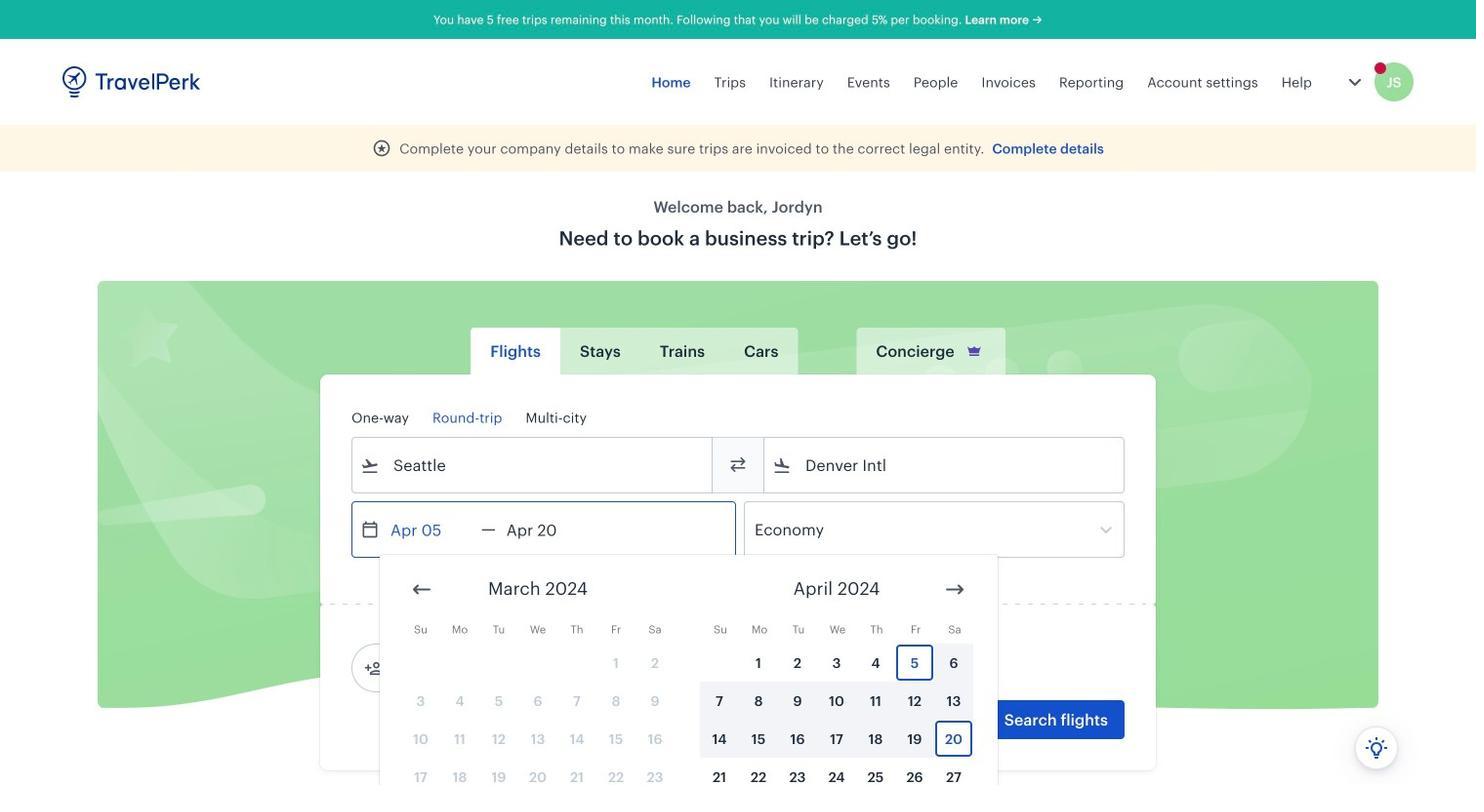 Task type: locate. For each thing, give the bounding box(es) containing it.
Depart text field
[[380, 503, 481, 557]]

From search field
[[380, 450, 686, 481]]



Task type: vqa. For each thing, say whether or not it's contained in the screenshot.
Calendar application
yes



Task type: describe. For each thing, give the bounding box(es) containing it.
Add first traveler search field
[[384, 653, 587, 684]]

calendar application
[[380, 556, 1476, 786]]

Return text field
[[496, 503, 597, 557]]

move forward to switch to the next month. image
[[943, 578, 967, 602]]

To search field
[[792, 450, 1098, 481]]

move backward to switch to the previous month. image
[[410, 578, 433, 602]]



